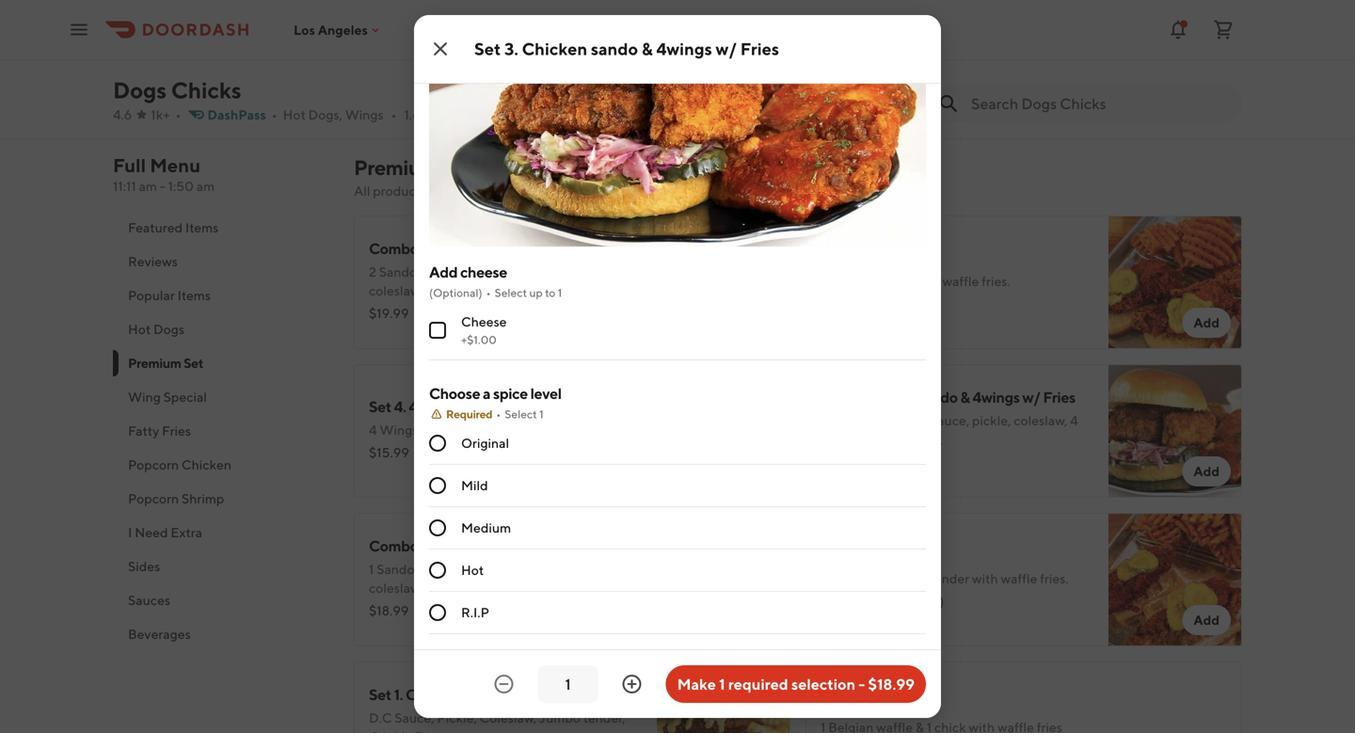 Task type: vqa. For each thing, say whether or not it's contained in the screenshot.
Slurp's 'chinese,'
no



Task type: describe. For each thing, give the bounding box(es) containing it.
coleslaw)
[[369, 283, 425, 298]]

1:50
[[168, 178, 194, 194]]

hot inside choose a spice level group
[[461, 563, 484, 578]]

notification bell image
[[1168, 18, 1190, 41]]

$18.99 inside set 3. chicken sando & 4wings w/ fries jumbo tender, d.c sauce, pickle, coleslaw, 4 wings, crinkle fries. $18.99
[[821, 454, 861, 470]]

items for featured items
[[185, 220, 219, 235]]

cheese inside verde dogs halal beef sausage, guacamole, cilantro, dc sauce, ranch, halal turkey bacon, parmesan cheese
[[821, 68, 864, 84]]

decrease quantity by 1 image
[[493, 673, 516, 696]]

r.i.p
[[461, 605, 490, 620]]

pickle, inside set 3. chicken sando & 4wings w/ fries jumbo tender, d.c sauce, pickle, coleslaw, 4 wings, crinkle fries. $18.99
[[973, 413, 1012, 428]]

cheddar
[[369, 87, 419, 103]]

- for menu
[[160, 178, 166, 194]]

coleslaw),
[[369, 580, 428, 596]]

& for set 3. chicken sando & 4wings w/ fries jumbo tender, d.c sauce, pickle, coleslaw, 4 wings, crinkle fries. $18.99
[[961, 388, 970, 406]]

bacon, inside verde dogs halal beef sausage, guacamole, cilantro, dc sauce, ranch, halal turkey bacon, parmesan cheese
[[973, 49, 1014, 65]]

add button for dc
[[1183, 74, 1232, 105]]

popular
[[128, 288, 175, 303]]

bun, for 3
[[468, 562, 494, 577]]

waffles,
[[831, 571, 877, 587]]

add button for fries
[[1183, 457, 1232, 487]]

fries.
[[911, 432, 944, 447]]

sauce, inside "combo 3 1 sando(brioche bun, dc sauce, pickle, coleslaw), 1 jumbo tender with waffle fries."
[[514, 562, 552, 577]]

set for set 1. chicken sando w/ fries d.c sauce, pickle, coleslaw, jumbo tender, crinkle fries
[[369, 686, 392, 704]]

dogs chicks
[[113, 77, 242, 104]]

required
[[729, 676, 789, 693]]

91% (71)
[[439, 306, 486, 321]]

sauces
[[128, 593, 170, 608]]

i
[[128, 525, 132, 540]]

1 am from the left
[[139, 178, 157, 194]]

0 vertical spatial shrimps
[[490, 398, 544, 416]]

jumbo inside "combo 4 2 waffles, 2 jumbo tender with waffle fries. 100% (9)"
[[889, 571, 927, 587]]

• for $10.99 •
[[866, 72, 872, 88]]

4wings for set 3. chicken sando & 4wings w/ fries jumbo tender, d.c sauce, pickle, coleslaw, 4 wings, crinkle fries. $18.99
[[973, 388, 1020, 406]]

reviews
[[128, 254, 178, 269]]

(11)
[[465, 603, 484, 619]]

1k+
[[151, 107, 170, 122]]

ranch,
[[861, 49, 898, 65]]

choose
[[429, 385, 480, 403]]

popcorn chicken
[[128, 457, 232, 473]]

combo for combo 1
[[369, 240, 419, 258]]

melted
[[598, 68, 640, 84]]

meaty dogs image
[[657, 0, 791, 116]]

fries. inside "combo 3 1 sando(brioche bun, dc sauce, pickle, coleslaw), 1 jumbo tender with waffle fries."
[[590, 580, 618, 596]]

Item Search search field
[[972, 93, 1228, 114]]

set 3. chicken sando & 4wings w/ fries jumbo tender, d.c sauce, pickle, coleslaw, 4 wings, crinkle fries. $18.99
[[821, 388, 1079, 470]]

$15.99
[[369, 445, 409, 460]]

• inside choose a spice level group
[[496, 408, 501, 421]]

los
[[294, 22, 315, 37]]

halal up 100% (7)
[[901, 49, 930, 65]]

set 4. 4 wings & 4 shrimps w/ fries 4 wings & 4 shrimps w/ crinkle fries $15.99
[[369, 398, 600, 460]]

popular items button
[[113, 279, 331, 313]]

hot dogs, wings • 1.6 mi
[[283, 107, 438, 122]]

make 1 required selection - $18.99 button
[[666, 666, 926, 703]]

fries. inside "combo 4 2 waffles, 2 jumbo tender with waffle fries. 100% (9)"
[[1041, 571, 1069, 587]]

beverages
[[128, 627, 191, 642]]

diced
[[369, 68, 403, 84]]

none checkbox inside add cheese 'group'
[[429, 322, 446, 339]]

wing
[[128, 389, 161, 405]]

dogs for verde
[[864, 6, 898, 24]]

i need extra button
[[113, 516, 331, 550]]

crinkle inside set 3. chicken sando & 4wings w/ fries jumbo tender, d.c sauce, pickle, coleslaw, 4 wings, crinkle fries. $18.99
[[865, 432, 909, 447]]

featured items button
[[113, 211, 331, 245]]

need
[[135, 525, 168, 540]]

premium set
[[128, 355, 203, 371]]

add for dc
[[1194, 81, 1220, 97]]

4wings for set 3. chicken sando & 4wings w/ fries
[[657, 39, 713, 59]]

popcorn chicken button
[[113, 448, 331, 482]]

$10.99 •
[[821, 72, 872, 88]]

dc inside meaty dogs halal beef sausage, pastrami, halal turkey bacon, red bell pepper, green bell pepper, diced onion, dijon mustard, dc sauce, melted cheddar cheese.
[[535, 68, 555, 84]]

add button for with
[[1183, 605, 1232, 636]]

wing special
[[128, 389, 207, 405]]

3. for set 3. chicken sando & 4wings w/ fries
[[505, 39, 519, 59]]

- for 1
[[859, 676, 866, 693]]

2 jumbo tender with waffle fries.
[[821, 274, 1011, 289]]

premium set all products halal.
[[354, 155, 472, 199]]

parmesan
[[1016, 49, 1075, 65]]

set for set 3. chicken sando & 4wings w/ fries
[[475, 39, 501, 59]]

single combo 3
[[821, 695, 925, 713]]

4 inside set 3. chicken sando & 4wings w/ fries jumbo tender, d.c sauce, pickle, coleslaw, 4 wings, crinkle fries. $18.99
[[1071, 413, 1079, 428]]

1 inside button
[[719, 676, 726, 693]]

combo for combo 3
[[369, 537, 419, 555]]

sauces button
[[113, 584, 331, 618]]

fatty fries button
[[113, 414, 331, 448]]

pickle, for combo 3
[[555, 562, 594, 577]]

a
[[483, 385, 491, 403]]

tender, inside set 1. chicken sando w/ fries d.c sauce, pickle, coleslaw, jumbo tender, crinkle fries
[[584, 710, 626, 726]]

1 bell from the left
[[435, 49, 457, 65]]

hot dogs
[[128, 322, 184, 337]]

make
[[678, 676, 716, 693]]

set for set 4. 4 wings & 4 shrimps w/ fries 4 wings & 4 shrimps w/ crinkle fries $15.99
[[369, 398, 392, 416]]

dc for 1
[[499, 264, 514, 280]]

Current quantity is 1 number field
[[549, 674, 587, 695]]

bun, for 1
[[470, 264, 496, 280]]

fries inside set 3. chicken sando & 4wings w/ fries jumbo tender, d.c sauce, pickle, coleslaw, 4 wings, crinkle fries. $18.99
[[1044, 388, 1076, 406]]

angeles
[[318, 22, 368, 37]]

combo for combo 4
[[821, 547, 871, 564]]

82% (17)
[[436, 72, 485, 88]]

81% (11)
[[439, 603, 484, 619]]

dijon
[[445, 68, 477, 84]]

1 up coleslaw),
[[369, 562, 374, 577]]

popcorn for popcorn chicken
[[128, 457, 179, 473]]

set 3. chicken sando & 4wings w/ fries
[[475, 39, 780, 59]]

Medium radio
[[429, 520, 446, 537]]

• for $18.99 •
[[413, 603, 418, 619]]

sausage, for meaty dogs
[[430, 31, 481, 46]]

special
[[164, 389, 207, 405]]

red
[[412, 49, 432, 65]]

bacon, inside meaty dogs halal beef sausage, pastrami, halal turkey bacon, red bell pepper, green bell pepper, diced onion, dijon mustard, dc sauce, melted cheddar cheese.
[[369, 49, 409, 65]]

tender, inside set 3. chicken sando & 4wings w/ fries jumbo tender, d.c sauce, pickle, coleslaw, 4 wings, crinkle fries. $18.99
[[862, 413, 904, 428]]

1 inside combo 1 2 sando(brioche bun, dc sauce, pickle, coleslaw) with waffle fries.
[[421, 240, 427, 258]]

2 pepper, from the left
[[570, 49, 615, 65]]

81%
[[439, 603, 462, 619]]

los angeles button
[[294, 22, 383, 37]]

sando
[[464, 686, 506, 704]]

100% (7)
[[892, 72, 945, 88]]

select inside add cheese (optional) • select up to 1
[[495, 286, 527, 299]]

waffle inside "combo 4 2 waffles, 2 jumbo tender with waffle fries. 100% (9)"
[[1001, 571, 1038, 587]]

premium for premium set all products halal.
[[354, 155, 438, 180]]

waffle inside combo 1 2 sando(brioche bun, dc sauce, pickle, coleslaw) with waffle fries.
[[456, 283, 493, 298]]

choose a spice level
[[429, 385, 562, 403]]

beef for meaty
[[400, 31, 427, 46]]

chicks
[[171, 77, 242, 104]]

selection
[[792, 676, 856, 693]]

1 vertical spatial wings
[[420, 398, 464, 416]]

level
[[531, 385, 562, 403]]

combo 3 image
[[657, 513, 791, 647]]

coleslaw,
[[1014, 413, 1068, 428]]

open menu image
[[68, 18, 90, 41]]

• for dashpass •
[[272, 107, 277, 122]]

beef for verde
[[852, 31, 879, 46]]

turkey inside meaty dogs halal beef sausage, pastrami, halal turkey bacon, red bell pepper, green bell pepper, diced onion, dijon mustard, dc sauce, melted cheddar cheese.
[[573, 31, 612, 46]]

w/ inside set 1. chicken sando w/ fries d.c sauce, pickle, coleslaw, jumbo tender, crinkle fries
[[508, 686, 527, 704]]

1 pepper, from the left
[[460, 49, 505, 65]]

(9)
[[928, 594, 945, 609]]

set 1. chicken sando w/ fries d.c sauce, pickle, coleslaw, jumbo tender, crinkle fries
[[369, 686, 626, 733]]

cilantro,
[[1011, 31, 1059, 46]]

fries. inside combo 1 2 sando(brioche bun, dc sauce, pickle, coleslaw) with waffle fries.
[[496, 283, 524, 298]]

combo 3 1 sando(brioche bun, dc sauce, pickle, coleslaw), 1 jumbo tender with waffle fries.
[[369, 537, 618, 596]]

3 inside "combo 3 1 sando(brioche bun, dc sauce, pickle, coleslaw), 1 jumbo tender with waffle fries."
[[421, 537, 430, 555]]

halal.
[[429, 183, 461, 199]]

100% inside "combo 4 2 waffles, 2 jumbo tender with waffle fries. 100% (9)"
[[891, 594, 925, 609]]

original
[[461, 435, 510, 451]]

mi
[[423, 107, 438, 122]]

dogs for meaty
[[414, 6, 449, 24]]

1 inside add cheese (optional) • select up to 1
[[558, 286, 562, 299]]

add inside add cheese (optional) • select up to 1
[[429, 263, 458, 281]]

sando(brioche for 3
[[377, 562, 465, 577]]

3. for set 3. chicken sando & 4wings w/ fries jumbo tender, d.c sauce, pickle, coleslaw, 4 wings, crinkle fries. $18.99
[[846, 388, 858, 406]]

hot for dogs
[[128, 322, 151, 337]]

add button for turkey
[[731, 74, 780, 105]]

$19.99 •
[[369, 306, 418, 321]]

sauce, inside set 3. chicken sando & 4wings w/ fries jumbo tender, d.c sauce, pickle, coleslaw, 4 wings, crinkle fries. $18.99
[[932, 413, 970, 428]]

dc inside verde dogs halal beef sausage, guacamole, cilantro, dc sauce, ranch, halal turkey bacon, parmesan cheese
[[1062, 31, 1082, 46]]

fries inside button
[[162, 423, 191, 439]]

halal up green
[[542, 31, 571, 46]]

tender inside "combo 3 1 sando(brioche bun, dc sauce, pickle, coleslaw), 1 jumbo tender with waffle fries."
[[479, 580, 519, 596]]

onion,
[[405, 68, 442, 84]]

popular items
[[128, 288, 211, 303]]

set up special
[[184, 355, 203, 371]]

1 vertical spatial shrimps
[[443, 422, 491, 438]]

& for set 3. chicken sando & 4wings w/ fries
[[642, 39, 653, 59]]

halal down meaty
[[369, 31, 398, 46]]

2 vertical spatial wings
[[380, 422, 418, 438]]

spice
[[493, 385, 528, 403]]

select inside choose a spice level group
[[505, 408, 537, 421]]

2 am from the left
[[197, 178, 215, 194]]

extra
[[171, 525, 202, 540]]

add button for w/
[[731, 457, 780, 487]]



Task type: locate. For each thing, give the bounding box(es) containing it.
0 horizontal spatial crinkle
[[369, 729, 412, 733]]

am right 1:50
[[197, 178, 215, 194]]

1 popcorn from the top
[[128, 457, 179, 473]]

hot down popular on the left of page
[[128, 322, 151, 337]]

0 horizontal spatial cheese
[[460, 263, 507, 281]]

1 horizontal spatial $18.99
[[821, 454, 861, 470]]

100% left (9)
[[891, 594, 925, 609]]

1 vertical spatial dc
[[535, 68, 555, 84]]

select left up
[[495, 286, 527, 299]]

0 vertical spatial sando(brioche
[[379, 264, 467, 280]]

0 vertical spatial 3
[[421, 537, 430, 555]]

- inside full menu 11:11 am - 1:50 am
[[160, 178, 166, 194]]

sauce, inside combo 1 2 sando(brioche bun, dc sauce, pickle, coleslaw) with waffle fries.
[[517, 264, 554, 280]]

menu
[[150, 154, 201, 177]]

1 horizontal spatial tender,
[[862, 413, 904, 428]]

1 horizontal spatial pepper,
[[570, 49, 615, 65]]

set inside premium set all products halal.
[[441, 155, 472, 180]]

sando(brioche inside "combo 3 1 sando(brioche bun, dc sauce, pickle, coleslaw), 1 jumbo tender with waffle fries."
[[377, 562, 465, 577]]

tender, up "wings," at the right of the page
[[862, 413, 904, 428]]

sando up "fries."
[[918, 388, 958, 406]]

sausage, up ranch,
[[882, 31, 933, 46]]

fatty fries
[[128, 423, 191, 439]]

100%
[[892, 72, 926, 88], [891, 594, 925, 609]]

sando(brioche up coleslaw),
[[377, 562, 465, 577]]

0 horizontal spatial turkey
[[573, 31, 612, 46]]

premium up products
[[354, 155, 438, 180]]

set left 4.
[[369, 398, 392, 416]]

dogs down popular items
[[153, 322, 184, 337]]

los angeles
[[294, 22, 368, 37]]

pickle, inside combo 1 2 sando(brioche bun, dc sauce, pickle, coleslaw) with waffle fries.
[[557, 264, 596, 280]]

wings down 4.
[[380, 422, 418, 438]]

dogs for hot
[[153, 322, 184, 337]]

11:11
[[113, 178, 136, 194]]

3. up mustard,
[[505, 39, 519, 59]]

sando inside set 3. chicken sando & 4wings w/ fries jumbo tender, d.c sauce, pickle, coleslaw, 4 wings, crinkle fries. $18.99
[[918, 388, 958, 406]]

items inside button
[[185, 220, 219, 235]]

0 horizontal spatial $18.99
[[369, 603, 409, 619]]

set left 1.
[[369, 686, 392, 704]]

beef inside meaty dogs halal beef sausage, pastrami, halal turkey bacon, red bell pepper, green bell pepper, diced onion, dijon mustard, dc sauce, melted cheddar cheese.
[[400, 31, 427, 46]]

1 vertical spatial 3
[[917, 695, 925, 713]]

sando(brioche up coleslaw)
[[379, 264, 467, 280]]

• inside add cheese (optional) • select up to 1
[[486, 286, 491, 299]]

popcorn shrimp button
[[113, 482, 331, 516]]

bell right green
[[545, 49, 567, 65]]

2 vertical spatial pickle,
[[555, 562, 594, 577]]

with inside "combo 4 2 waffles, 2 jumbo tender with waffle fries. 100% (9)"
[[973, 571, 999, 587]]

• for $19.99 •
[[413, 306, 418, 321]]

1 vertical spatial premium
[[128, 355, 181, 371]]

bun, inside combo 1 2 sando(brioche bun, dc sauce, pickle, coleslaw) with waffle fries.
[[470, 264, 496, 280]]

0 horizontal spatial pepper,
[[460, 49, 505, 65]]

dogs right 'verde'
[[864, 6, 898, 24]]

1 vertical spatial turkey
[[932, 49, 971, 65]]

R.I.P radio
[[429, 604, 446, 621]]

91%
[[439, 306, 462, 321]]

1 vertical spatial dc
[[497, 562, 512, 577]]

select down spice
[[505, 408, 537, 421]]

set inside set 3. chicken sando & 4wings w/ fries dialog
[[475, 39, 501, 59]]

popcorn inside button
[[128, 457, 179, 473]]

bun,
[[470, 264, 496, 280], [468, 562, 494, 577]]

2 inside combo 1 2 sando(brioche bun, dc sauce, pickle, coleslaw) with waffle fries.
[[369, 264, 377, 280]]

full menu 11:11 am - 1:50 am
[[113, 154, 215, 194]]

1 vertical spatial select
[[505, 408, 537, 421]]

add cheese (optional) • select up to 1
[[429, 263, 562, 299]]

wings up "original" option
[[420, 398, 464, 416]]

dashpass •
[[207, 107, 277, 122]]

sando for set 3. chicken sando & 4wings w/ fries
[[591, 39, 639, 59]]

$18.99 down coleslaw),
[[369, 603, 409, 619]]

popcorn for popcorn shrimp
[[128, 491, 179, 507]]

jumbo inside "combo 3 1 sando(brioche bun, dc sauce, pickle, coleslaw), 1 jumbo tender with waffle fries."
[[438, 580, 477, 596]]

0 vertical spatial select
[[495, 286, 527, 299]]

dogs
[[414, 6, 449, 24], [864, 6, 898, 24], [113, 77, 167, 104], [153, 322, 184, 337]]

dogs inside hot dogs button
[[153, 322, 184, 337]]

0 horizontal spatial 3.
[[505, 39, 519, 59]]

4wings inside set 3. chicken sando & 4wings w/ fries jumbo tender, d.c sauce, pickle, coleslaw, 4 wings, crinkle fries. $18.99
[[973, 388, 1020, 406]]

cheese
[[821, 68, 864, 84], [460, 263, 507, 281]]

tender, down increase quantity by 1 image at the bottom of page
[[584, 710, 626, 726]]

1 horizontal spatial cheese
[[821, 68, 864, 84]]

2 popcorn from the top
[[128, 491, 179, 507]]

combo 1 image
[[657, 216, 791, 349]]

& for set 4. 4 wings & 4 shrimps w/ fries 4 wings & 4 shrimps w/ crinkle fries $15.99
[[466, 398, 476, 416]]

1 vertical spatial d.c
[[369, 710, 392, 726]]

sando
[[591, 39, 639, 59], [918, 388, 958, 406]]

1 horizontal spatial am
[[197, 178, 215, 194]]

• down choose a spice level
[[496, 408, 501, 421]]

cheese
[[461, 314, 507, 330]]

0 vertical spatial 3.
[[505, 39, 519, 59]]

• right the 'dashpass'
[[272, 107, 277, 122]]

set up halal.
[[441, 155, 472, 180]]

0 horizontal spatial 3
[[421, 537, 430, 555]]

82%
[[436, 72, 462, 88]]

sando for set 3. chicken sando & 4wings w/ fries jumbo tender, d.c sauce, pickle, coleslaw, 4 wings, crinkle fries. $18.99
[[918, 388, 958, 406]]

1 vertical spatial items
[[178, 288, 211, 303]]

2 vertical spatial hot
[[461, 563, 484, 578]]

1 vertical spatial cheese
[[460, 263, 507, 281]]

1 vertical spatial $18.99
[[369, 603, 409, 619]]

• down ranch,
[[866, 72, 872, 88]]

popcorn up need
[[128, 491, 179, 507]]

increase quantity by 1 image
[[621, 673, 644, 696]]

0 horizontal spatial am
[[139, 178, 157, 194]]

0 items, open order cart image
[[1213, 18, 1235, 41]]

1 vertical spatial 4wings
[[973, 388, 1020, 406]]

0 horizontal spatial dc
[[535, 68, 555, 84]]

verde
[[821, 6, 861, 24]]

1 horizontal spatial beef
[[852, 31, 879, 46]]

1 horizontal spatial hot
[[283, 107, 306, 122]]

1 horizontal spatial premium
[[354, 155, 438, 180]]

• left 'r.i.p' option
[[413, 603, 418, 619]]

crinkle left "fries."
[[865, 432, 909, 447]]

3. inside set 3. chicken sando & 4wings w/ fries jumbo tender, d.c sauce, pickle, coleslaw, 4 wings, crinkle fries. $18.99
[[846, 388, 858, 406]]

2 bell from the left
[[545, 49, 567, 65]]

crinkle inside set 4. 4 wings & 4 shrimps w/ fries 4 wings & 4 shrimps w/ crinkle fries $15.99
[[512, 422, 556, 438]]

meaty
[[369, 6, 412, 24]]

chicken up "fries."
[[860, 388, 916, 406]]

add for fries
[[1194, 464, 1220, 479]]

1 inside choose a spice level group
[[540, 408, 544, 421]]

fries inside dialog
[[741, 39, 780, 59]]

• for $11.99 •
[[410, 72, 415, 88]]

w/
[[716, 39, 737, 59], [1023, 388, 1041, 406], [546, 398, 565, 416], [494, 422, 510, 438], [508, 686, 527, 704]]

items inside button
[[178, 288, 211, 303]]

(17)
[[464, 72, 485, 88]]

• down red
[[410, 72, 415, 88]]

chicken up shrimp at the bottom
[[182, 457, 232, 473]]

single
[[821, 695, 862, 713]]

combo inside combo 1 2 sando(brioche bun, dc sauce, pickle, coleslaw) with waffle fries.
[[369, 240, 419, 258]]

1 up coleslaw)
[[421, 240, 427, 258]]

bacon, down guacamole,
[[973, 49, 1014, 65]]

3. up "wings," at the right of the page
[[846, 388, 858, 406]]

1 horizontal spatial 3.
[[846, 388, 858, 406]]

bun, down medium
[[468, 562, 494, 577]]

0 vertical spatial cheese
[[821, 68, 864, 84]]

turkey up (7) on the right
[[932, 49, 971, 65]]

hot for dogs,
[[283, 107, 306, 122]]

waffle inside "combo 3 1 sando(brioche bun, dc sauce, pickle, coleslaw), 1 jumbo tender with waffle fries."
[[550, 580, 587, 596]]

cheese down ranch,
[[821, 68, 864, 84]]

turkey inside verde dogs halal beef sausage, guacamole, cilantro, dc sauce, ranch, halal turkey bacon, parmesan cheese
[[932, 49, 971, 65]]

1 right make at the bottom of page
[[719, 676, 726, 693]]

1 vertical spatial tender,
[[584, 710, 626, 726]]

Mild radio
[[429, 477, 446, 494]]

combo up coleslaw),
[[369, 537, 419, 555]]

hot left dogs,
[[283, 107, 306, 122]]

&
[[642, 39, 653, 59], [961, 388, 970, 406], [466, 398, 476, 416], [421, 422, 429, 438]]

set 1. chicken sando w/ fries image
[[657, 662, 791, 733]]

crinkle down • select 1
[[512, 422, 556, 438]]

set for set 3. chicken sando & 4wings w/ fries jumbo tender, d.c sauce, pickle, coleslaw, 4 wings, crinkle fries. $18.99
[[821, 388, 843, 406]]

& inside dialog
[[642, 39, 653, 59]]

1k+ •
[[151, 107, 181, 122]]

wings down cheddar
[[345, 107, 384, 122]]

dogs inside meaty dogs halal beef sausage, pastrami, halal turkey bacon, red bell pepper, green bell pepper, diced onion, dijon mustard, dc sauce, melted cheddar cheese.
[[414, 6, 449, 24]]

1 vertical spatial sando(brioche
[[377, 562, 465, 577]]

1 horizontal spatial 3
[[917, 695, 925, 713]]

2
[[369, 264, 377, 280], [821, 274, 828, 289], [821, 571, 828, 587], [879, 571, 887, 587]]

sando up melted
[[591, 39, 639, 59]]

combo up waffles,
[[821, 547, 871, 564]]

4 inside "combo 4 2 waffles, 2 jumbo tender with waffle fries. 100% (9)"
[[873, 547, 882, 564]]

1 vertical spatial sando
[[918, 388, 958, 406]]

dogs up 4.6
[[113, 77, 167, 104]]

beef up red
[[400, 31, 427, 46]]

0 vertical spatial pickle,
[[557, 264, 596, 280]]

2 vertical spatial $18.99
[[869, 676, 915, 693]]

$11.99
[[369, 72, 406, 88]]

2 sausage, from the left
[[882, 31, 933, 46]]

dc
[[1062, 31, 1082, 46], [535, 68, 555, 84]]

2 horizontal spatial tender
[[930, 571, 970, 587]]

(71)
[[465, 306, 486, 321]]

premium for premium set
[[128, 355, 181, 371]]

1 horizontal spatial bell
[[545, 49, 567, 65]]

1 vertical spatial popcorn
[[128, 491, 179, 507]]

popcorn down fatty fries
[[128, 457, 179, 473]]

sides
[[128, 559, 160, 574]]

1 vertical spatial -
[[859, 676, 866, 693]]

combo 4 image
[[1109, 513, 1243, 647]]

set 3. chicken sando & 4wings w/ fries dialog
[[414, 0, 942, 718]]

combo inside "combo 3 1 sando(brioche bun, dc sauce, pickle, coleslaw), 1 jumbo tender with waffle fries."
[[369, 537, 419, 555]]

set inside set 1. chicken sando w/ fries d.c sauce, pickle, coleslaw, jumbo tender, crinkle fries
[[369, 686, 392, 704]]

bell
[[435, 49, 457, 65], [545, 49, 567, 65]]

3.
[[505, 39, 519, 59], [846, 388, 858, 406]]

verde dogs image
[[1109, 0, 1243, 116]]

wing special button
[[113, 380, 331, 414]]

items for popular items
[[178, 288, 211, 303]]

medium
[[461, 520, 511, 536]]

1 down hot option
[[431, 580, 436, 596]]

with inside combo 1 2 sando(brioche bun, dc sauce, pickle, coleslaw) with waffle fries.
[[428, 283, 454, 298]]

with inside "combo 3 1 sando(brioche bun, dc sauce, pickle, coleslaw), 1 jumbo tender with waffle fries."
[[522, 580, 548, 596]]

- inside make 1 required selection - $18.99 button
[[859, 676, 866, 693]]

all
[[354, 183, 371, 199]]

bun, inside "combo 3 1 sando(brioche bun, dc sauce, pickle, coleslaw), 1 jumbo tender with waffle fries."
[[468, 562, 494, 577]]

3 right single
[[917, 695, 925, 713]]

dc inside "combo 3 1 sando(brioche bun, dc sauce, pickle, coleslaw), 1 jumbo tender with waffle fries."
[[497, 562, 512, 577]]

jumbo
[[539, 710, 581, 726]]

3 down medium option
[[421, 537, 430, 555]]

chicken inside set 1. chicken sando w/ fries d.c sauce, pickle, coleslaw, jumbo tender, crinkle fries
[[406, 686, 461, 704]]

4wings inside set 3. chicken sando & 4wings w/ fries dialog
[[657, 39, 713, 59]]

premium inside premium set all products halal.
[[354, 155, 438, 180]]

pickle, inside "combo 3 1 sando(brioche bun, dc sauce, pickle, coleslaw), 1 jumbo tender with waffle fries."
[[555, 562, 594, 577]]

cheese up (optional)
[[460, 263, 507, 281]]

bun, up (optional)
[[470, 264, 496, 280]]

sando inside set 3. chicken sando & 4wings w/ fries dialog
[[591, 39, 639, 59]]

1 horizontal spatial -
[[859, 676, 866, 693]]

pastrami,
[[484, 31, 540, 46]]

d.c up "fries."
[[907, 413, 930, 428]]

set up mustard,
[[475, 39, 501, 59]]

0 vertical spatial -
[[160, 178, 166, 194]]

1 vertical spatial 100%
[[891, 594, 925, 609]]

full
[[113, 154, 146, 177]]

sausage, up dijon
[[430, 31, 481, 46]]

Original radio
[[429, 435, 446, 452]]

- up single combo 3 at right bottom
[[859, 676, 866, 693]]

featured items
[[128, 220, 219, 235]]

chicken inside dialog
[[522, 39, 588, 59]]

$18.99
[[821, 454, 861, 470], [369, 603, 409, 619], [869, 676, 915, 693]]

• for 1k+ •
[[176, 107, 181, 122]]

chicken inside set 3. chicken sando & 4wings w/ fries jumbo tender, d.c sauce, pickle, coleslaw, 4 wings, crinkle fries. $18.99
[[860, 388, 916, 406]]

sauce, inside meaty dogs halal beef sausage, pastrami, halal turkey bacon, red bell pepper, green bell pepper, diced onion, dijon mustard, dc sauce, melted cheddar cheese.
[[557, 68, 595, 84]]

1 bacon, from the left
[[369, 49, 409, 65]]

0 vertical spatial 100%
[[892, 72, 926, 88]]

0 vertical spatial bun,
[[470, 264, 496, 280]]

items up reviews button
[[185, 220, 219, 235]]

• left 1.6
[[391, 107, 397, 122]]

add cheese group
[[429, 262, 926, 361]]

chicken for set 3. chicken sando & 4wings w/ fries jumbo tender, d.c sauce, pickle, coleslaw, 4 wings, crinkle fries. $18.99
[[860, 388, 916, 406]]

turkey up melted
[[573, 31, 612, 46]]

dc up parmesan
[[1062, 31, 1082, 46]]

0 vertical spatial wings
[[345, 107, 384, 122]]

crinkle inside set 1. chicken sando w/ fries d.c sauce, pickle, coleslaw, jumbo tender, crinkle fries
[[369, 729, 412, 733]]

combo 2 image
[[1109, 216, 1243, 349]]

0 vertical spatial dc
[[499, 264, 514, 280]]

1 horizontal spatial sausage,
[[882, 31, 933, 46]]

sauce,
[[395, 710, 435, 726]]

shrimps
[[490, 398, 544, 416], [443, 422, 491, 438]]

crinkle down sauce,
[[369, 729, 412, 733]]

0 vertical spatial items
[[185, 220, 219, 235]]

bacon, up diced
[[369, 49, 409, 65]]

0 horizontal spatial d.c
[[369, 710, 392, 726]]

None checkbox
[[429, 322, 446, 339]]

popcorn shrimp
[[128, 491, 224, 507]]

0 horizontal spatial bacon,
[[369, 49, 409, 65]]

1 horizontal spatial dc
[[1062, 31, 1082, 46]]

0 horizontal spatial bell
[[435, 49, 457, 65]]

beef inside verde dogs halal beef sausage, guacamole, cilantro, dc sauce, ranch, halal turkey bacon, parmesan cheese
[[852, 31, 879, 46]]

2 horizontal spatial $18.99
[[869, 676, 915, 693]]

1 vertical spatial pickle,
[[973, 413, 1012, 428]]

chicken
[[522, 39, 588, 59], [860, 388, 916, 406], [182, 457, 232, 473], [406, 686, 461, 704]]

combo inside "combo 4 2 waffles, 2 jumbo tender with waffle fries. 100% (9)"
[[821, 547, 871, 564]]

$18.99 down "wings," at the right of the page
[[821, 454, 861, 470]]

dc inside combo 1 2 sando(brioche bun, dc sauce, pickle, coleslaw) with waffle fries.
[[499, 264, 514, 280]]

$18.99 up single combo 3 at right bottom
[[869, 676, 915, 693]]

featured
[[128, 220, 183, 235]]

sauce, inside verde dogs halal beef sausage, guacamole, cilantro, dc sauce, ranch, halal turkey bacon, parmesan cheese
[[821, 49, 859, 65]]

1 sausage, from the left
[[430, 31, 481, 46]]

• right $19.99
[[413, 306, 418, 321]]

am right '11:11'
[[139, 178, 157, 194]]

reviews button
[[113, 245, 331, 279]]

verde dogs halal beef sausage, guacamole, cilantro, dc sauce, ranch, halal turkey bacon, parmesan cheese
[[821, 6, 1082, 84]]

1 right to
[[558, 286, 562, 299]]

100% left (7) on the right
[[892, 72, 926, 88]]

w/ inside dialog
[[716, 39, 737, 59]]

d.c inside set 1. chicken sando w/ fries d.c sauce, pickle, coleslaw, jumbo tender, crinkle fries
[[369, 710, 392, 726]]

2 horizontal spatial crinkle
[[865, 432, 909, 447]]

chicken up mustard,
[[522, 39, 588, 59]]

dogs inside verde dogs halal beef sausage, guacamole, cilantro, dc sauce, ranch, halal turkey bacon, parmesan cheese
[[864, 6, 898, 24]]

sausage, inside verde dogs halal beef sausage, guacamole, cilantro, dc sauce, ranch, halal turkey bacon, parmesan cheese
[[882, 31, 933, 46]]

sausage, inside meaty dogs halal beef sausage, pastrami, halal turkey bacon, red bell pepper, green bell pepper, diced onion, dijon mustard, dc sauce, melted cheddar cheese.
[[430, 31, 481, 46]]

pepper, up melted
[[570, 49, 615, 65]]

1 horizontal spatial tender
[[872, 274, 912, 289]]

shrimp
[[182, 491, 224, 507]]

1 beef from the left
[[400, 31, 427, 46]]

1 horizontal spatial turkey
[[932, 49, 971, 65]]

3
[[421, 537, 430, 555], [917, 695, 925, 713]]

0 vertical spatial $18.99
[[821, 454, 861, 470]]

add button
[[731, 74, 780, 105], [1183, 74, 1232, 105], [1183, 308, 1232, 338], [731, 457, 780, 487], [1183, 457, 1232, 487], [1183, 605, 1232, 636]]

Hot radio
[[429, 562, 446, 579]]

combo
[[369, 240, 419, 258], [369, 537, 419, 555], [821, 547, 871, 564], [865, 695, 915, 713]]

premium down the hot dogs
[[128, 355, 181, 371]]

1 vertical spatial hot
[[128, 322, 151, 337]]

d.c left sauce,
[[369, 710, 392, 726]]

$18.99 •
[[369, 603, 418, 619]]

1 down level
[[540, 408, 544, 421]]

dc for 3
[[497, 562, 512, 577]]

cheese inside add cheese (optional) • select up to 1
[[460, 263, 507, 281]]

hot right hot option
[[461, 563, 484, 578]]

2 horizontal spatial hot
[[461, 563, 484, 578]]

w/ inside set 3. chicken sando & 4wings w/ fries jumbo tender, d.c sauce, pickle, coleslaw, 4 wings, crinkle fries. $18.99
[[1023, 388, 1041, 406]]

set 4. 4 wings & 4 shrimps w/ fries image
[[657, 364, 791, 498]]

chicken up sauce,
[[406, 686, 461, 704]]

$10.99
[[821, 72, 862, 88]]

0 horizontal spatial premium
[[128, 355, 181, 371]]

add for turkey
[[742, 81, 768, 97]]

dogs up close set 3. chicken sando & 4wings w/ fries icon
[[414, 6, 449, 24]]

0 vertical spatial dc
[[1062, 31, 1082, 46]]

•
[[410, 72, 415, 88], [866, 72, 872, 88], [176, 107, 181, 122], [272, 107, 277, 122], [391, 107, 397, 122], [486, 286, 491, 299], [413, 306, 418, 321], [496, 408, 501, 421], [413, 603, 418, 619]]

0 vertical spatial 4wings
[[657, 39, 713, 59]]

beef up ranch,
[[852, 31, 879, 46]]

sausage, for verde dogs
[[882, 31, 933, 46]]

0 vertical spatial popcorn
[[128, 457, 179, 473]]

pepper, up (17)
[[460, 49, 505, 65]]

meaty dogs halal beef sausage, pastrami, halal turkey bacon, red bell pepper, green bell pepper, diced onion, dijon mustard, dc sauce, melted cheddar cheese.
[[369, 6, 640, 103]]

make 1 required selection - $18.99
[[678, 676, 915, 693]]

turkey
[[573, 31, 612, 46], [932, 49, 971, 65]]

0 vertical spatial turkey
[[573, 31, 612, 46]]

1.6
[[404, 107, 421, 122]]

dc down green
[[535, 68, 555, 84]]

0 vertical spatial sando
[[591, 39, 639, 59]]

tender inside "combo 4 2 waffles, 2 jumbo tender with waffle fries. 100% (9)"
[[930, 571, 970, 587]]

set up "wings," at the right of the page
[[821, 388, 843, 406]]

& inside set 3. chicken sando & 4wings w/ fries jumbo tender, d.c sauce, pickle, coleslaw, 4 wings, crinkle fries. $18.99
[[961, 388, 970, 406]]

halal down 'verde'
[[821, 31, 850, 46]]

-
[[160, 178, 166, 194], [859, 676, 866, 693]]

• up the cheese
[[486, 286, 491, 299]]

0 vertical spatial premium
[[354, 155, 438, 180]]

fries
[[741, 39, 780, 59], [1044, 388, 1076, 406], [567, 398, 600, 416], [558, 422, 587, 438], [162, 423, 191, 439], [529, 686, 562, 704], [415, 729, 444, 733]]

1 horizontal spatial d.c
[[907, 413, 930, 428]]

1 horizontal spatial 4wings
[[973, 388, 1020, 406]]

chicken for set 1. chicken sando w/ fries d.c sauce, pickle, coleslaw, jumbo tender, crinkle fries
[[406, 686, 461, 704]]

1 vertical spatial 3.
[[846, 388, 858, 406]]

set 3. chicken sando & 4wings w/ fries image
[[1109, 364, 1243, 498]]

up
[[530, 286, 543, 299]]

• right 1k+
[[176, 107, 181, 122]]

$19.99
[[369, 306, 409, 321]]

close set 3. chicken sando & 4wings w/ fries image
[[429, 38, 452, 60]]

add
[[742, 81, 768, 97], [1194, 81, 1220, 97], [429, 263, 458, 281], [1194, 315, 1220, 330], [742, 464, 768, 479], [1194, 464, 1220, 479], [1194, 612, 1220, 628]]

bell up the 82%
[[435, 49, 457, 65]]

0 horizontal spatial sando
[[591, 39, 639, 59]]

3. inside set 3. chicken sando & 4wings w/ fries dialog
[[505, 39, 519, 59]]

- left 1:50
[[160, 178, 166, 194]]

set inside set 3. chicken sando & 4wings w/ fries jumbo tender, d.c sauce, pickle, coleslaw, 4 wings, crinkle fries. $18.99
[[821, 388, 843, 406]]

0 horizontal spatial beef
[[400, 31, 427, 46]]

1 horizontal spatial sando
[[918, 388, 958, 406]]

choose a spice level group
[[429, 383, 926, 635]]

• select 1
[[496, 408, 544, 421]]

chicken inside button
[[182, 457, 232, 473]]

0 horizontal spatial sausage,
[[430, 31, 481, 46]]

1 horizontal spatial bacon,
[[973, 49, 1014, 65]]

combo right single
[[865, 695, 915, 713]]

sando(brioche for 1
[[379, 264, 467, 280]]

jumbo inside set 3. chicken sando & 4wings w/ fries jumbo tender, d.c sauce, pickle, coleslaw, 4 wings, crinkle fries. $18.99
[[821, 413, 859, 428]]

add for w/
[[742, 464, 768, 479]]

0 horizontal spatial -
[[160, 178, 166, 194]]

hot inside hot dogs button
[[128, 322, 151, 337]]

d.c
[[907, 413, 930, 428], [369, 710, 392, 726]]

items right popular on the left of page
[[178, 288, 211, 303]]

0 horizontal spatial 4wings
[[657, 39, 713, 59]]

0 horizontal spatial tender,
[[584, 710, 626, 726]]

combo up coleslaw)
[[369, 240, 419, 258]]

0 vertical spatial tender,
[[862, 413, 904, 428]]

0 horizontal spatial tender
[[479, 580, 519, 596]]

beverages button
[[113, 618, 331, 652]]

0 horizontal spatial hot
[[128, 322, 151, 337]]

set inside set 4. 4 wings & 4 shrimps w/ fries 4 wings & 4 shrimps w/ crinkle fries $15.99
[[369, 398, 392, 416]]

0 vertical spatial hot
[[283, 107, 306, 122]]

d.c inside set 3. chicken sando & 4wings w/ fries jumbo tender, d.c sauce, pickle, coleslaw, 4 wings, crinkle fries. $18.99
[[907, 413, 930, 428]]

pickle, for combo 1
[[557, 264, 596, 280]]

1 vertical spatial bun,
[[468, 562, 494, 577]]

items
[[185, 220, 219, 235], [178, 288, 211, 303]]

to
[[545, 286, 556, 299]]

2 bacon, from the left
[[973, 49, 1014, 65]]

$18.99 inside button
[[869, 676, 915, 693]]

2 beef from the left
[[852, 31, 879, 46]]

add for with
[[1194, 612, 1220, 628]]

i need extra
[[128, 525, 202, 540]]

sides button
[[113, 550, 331, 584]]

products
[[373, 183, 427, 199]]

popcorn inside button
[[128, 491, 179, 507]]

chicken for set 3. chicken sando & 4wings w/ fries
[[522, 39, 588, 59]]

cheese +$1.00
[[461, 314, 507, 346]]

sando(brioche
[[379, 264, 467, 280], [377, 562, 465, 577]]

1 horizontal spatial crinkle
[[512, 422, 556, 438]]

0 vertical spatial d.c
[[907, 413, 930, 428]]

sando(brioche inside combo 1 2 sando(brioche bun, dc sauce, pickle, coleslaw) with waffle fries.
[[379, 264, 467, 280]]

green
[[508, 49, 542, 65]]



